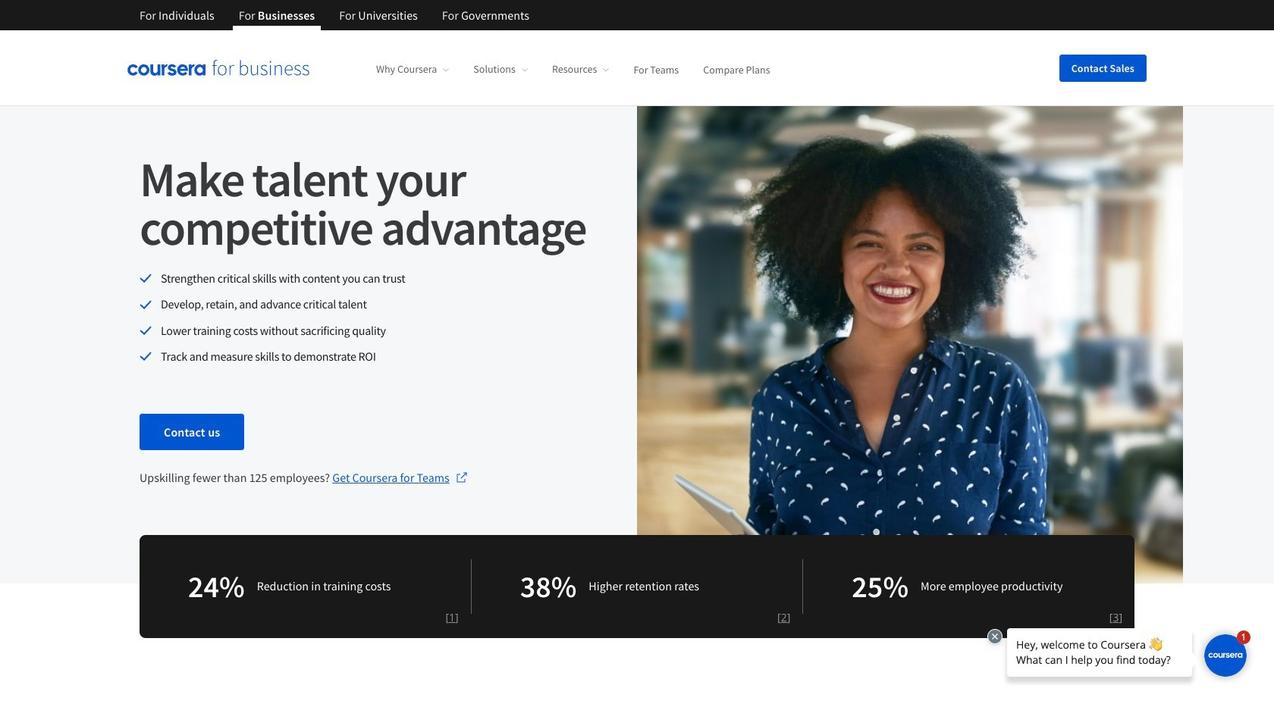 Task type: locate. For each thing, give the bounding box(es) containing it.
coursera for business image
[[127, 60, 309, 76]]



Task type: vqa. For each thing, say whether or not it's contained in the screenshot.
Banner navigation
yes



Task type: describe. For each thing, give the bounding box(es) containing it.
banner navigation
[[127, 0, 542, 30]]



